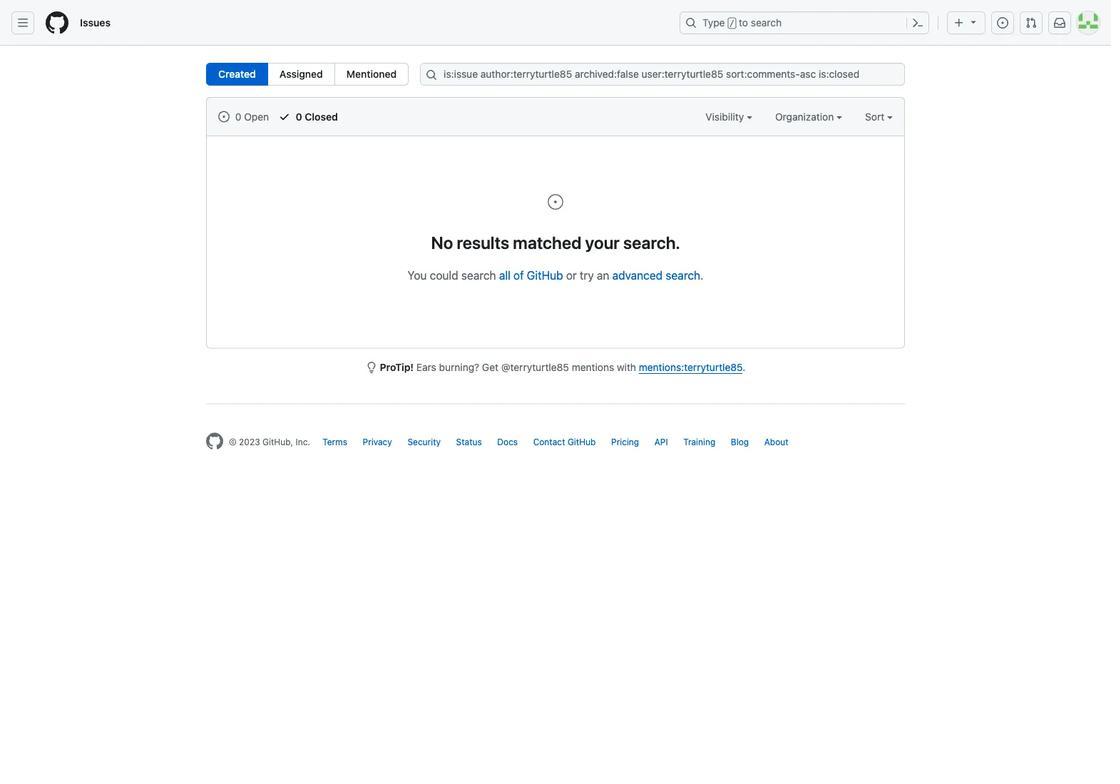 Task type: locate. For each thing, give the bounding box(es) containing it.
0 for open
[[235, 111, 242, 122]]

0 vertical spatial github
[[527, 268, 564, 282]]

1 0 from the left
[[235, 111, 242, 122]]

results
[[457, 232, 510, 252]]

sort button
[[866, 109, 893, 124]]

.
[[701, 268, 704, 282], [743, 361, 746, 373]]

terms
[[323, 437, 348, 447]]

of
[[514, 268, 524, 282]]

training
[[684, 437, 716, 447]]

1 vertical spatial issue opened image
[[547, 193, 564, 211]]

search
[[751, 17, 782, 29], [462, 268, 496, 282], [666, 268, 701, 282]]

about link
[[765, 437, 789, 447]]

burning?
[[439, 361, 480, 373]]

1 horizontal spatial .
[[743, 361, 746, 373]]

blog link
[[731, 437, 749, 447]]

organization button
[[776, 109, 843, 124]]

plus image
[[954, 17, 966, 29]]

0 horizontal spatial homepage image
[[46, 11, 69, 34]]

created link
[[206, 63, 268, 86]]

status link
[[456, 437, 482, 447]]

0 left open
[[235, 111, 242, 122]]

0 for closed
[[296, 111, 302, 122]]

search.
[[624, 232, 681, 252]]

advanced
[[613, 268, 663, 282]]

or
[[567, 268, 577, 282]]

check image
[[279, 111, 290, 122]]

0 horizontal spatial issue opened image
[[218, 111, 230, 122]]

protip!
[[380, 361, 414, 373]]

1 horizontal spatial github
[[568, 437, 596, 447]]

github right "of"
[[527, 268, 564, 282]]

homepage image
[[46, 11, 69, 34], [206, 433, 223, 450]]

search right the to
[[751, 17, 782, 29]]

api link
[[655, 437, 668, 447]]

Search all issues text field
[[420, 63, 906, 86]]

0 closed
[[293, 111, 338, 122]]

homepage image left issues
[[46, 11, 69, 34]]

issue opened image
[[218, 111, 230, 122], [547, 193, 564, 211]]

homepage image left '©'
[[206, 433, 223, 450]]

search left "all"
[[462, 268, 496, 282]]

about
[[765, 437, 789, 447]]

pricing link
[[612, 437, 640, 447]]

no results matched your search.
[[431, 232, 681, 252]]

search down search.
[[666, 268, 701, 282]]

1 horizontal spatial homepage image
[[206, 433, 223, 450]]

0 vertical spatial issue opened image
[[218, 111, 230, 122]]

github right contact
[[568, 437, 596, 447]]

your
[[586, 232, 620, 252]]

0 horizontal spatial 0
[[235, 111, 242, 122]]

terms link
[[323, 437, 348, 447]]

0 horizontal spatial .
[[701, 268, 704, 282]]

1 horizontal spatial 0
[[296, 111, 302, 122]]

0
[[235, 111, 242, 122], [296, 111, 302, 122]]

1 horizontal spatial issue opened image
[[547, 193, 564, 211]]

1 vertical spatial .
[[743, 361, 746, 373]]

issues element
[[206, 63, 409, 86]]

@terryturtle85
[[502, 361, 569, 373]]

could
[[430, 268, 459, 282]]

issue opened image left 0 open
[[218, 111, 230, 122]]

issue opened image
[[998, 17, 1009, 29]]

0 open
[[233, 111, 269, 122]]

github
[[527, 268, 564, 282], [568, 437, 596, 447]]

docs
[[498, 437, 518, 447]]

mentioned link
[[335, 63, 409, 86]]

© 2023 github, inc.
[[229, 437, 310, 447]]

0 vertical spatial .
[[701, 268, 704, 282]]

advanced search link
[[613, 268, 701, 282]]

1 vertical spatial homepage image
[[206, 433, 223, 450]]

2 0 from the left
[[296, 111, 302, 122]]

contact github link
[[534, 437, 596, 447]]

0 right check image at top
[[296, 111, 302, 122]]

Issues search field
[[420, 63, 906, 86]]

contact github
[[534, 437, 596, 447]]

training link
[[684, 437, 716, 447]]

matched
[[513, 232, 582, 252]]

mentions:terryturtle85 link
[[639, 361, 743, 373]]

you could search all of github or try an advanced search .
[[408, 268, 704, 282]]

github,
[[263, 437, 293, 447]]

issue opened image up no results matched your search.
[[547, 193, 564, 211]]

mentions
[[572, 361, 615, 373]]



Task type: describe. For each thing, give the bounding box(es) containing it.
©
[[229, 437, 237, 447]]

type / to search
[[703, 17, 782, 29]]

all of github link
[[499, 268, 564, 282]]

blog
[[731, 437, 749, 447]]

an
[[597, 268, 610, 282]]

privacy link
[[363, 437, 392, 447]]

ears
[[417, 361, 437, 373]]

issues
[[80, 17, 111, 29]]

try
[[580, 268, 594, 282]]

mentions:terryturtle85
[[639, 361, 743, 373]]

1 vertical spatial github
[[568, 437, 596, 447]]

visibility button
[[706, 109, 753, 124]]

notifications image
[[1055, 17, 1066, 29]]

docs link
[[498, 437, 518, 447]]

sort
[[866, 111, 885, 122]]

command palette image
[[913, 17, 924, 29]]

0 horizontal spatial github
[[527, 268, 564, 282]]

triangle down image
[[968, 16, 980, 27]]

/
[[730, 19, 735, 29]]

2023
[[239, 437, 260, 447]]

with
[[617, 361, 637, 373]]

search image
[[426, 69, 438, 81]]

status
[[456, 437, 482, 447]]

2 horizontal spatial search
[[751, 17, 782, 29]]

issue opened image inside 0 open link
[[218, 111, 230, 122]]

security
[[408, 437, 441, 447]]

security link
[[408, 437, 441, 447]]

to
[[739, 17, 749, 29]]

type
[[703, 17, 725, 29]]

privacy
[[363, 437, 392, 447]]

closed
[[305, 111, 338, 122]]

0 vertical spatial homepage image
[[46, 11, 69, 34]]

inc.
[[296, 437, 310, 447]]

mentioned
[[347, 68, 397, 80]]

no
[[431, 232, 453, 252]]

protip! ears burning? get @terryturtle85 mentions with mentions:terryturtle85 .
[[380, 361, 746, 373]]

light bulb image
[[366, 362, 377, 373]]

0 horizontal spatial search
[[462, 268, 496, 282]]

you
[[408, 268, 427, 282]]

created
[[218, 68, 256, 80]]

open
[[244, 111, 269, 122]]

0 open link
[[218, 109, 269, 124]]

contact
[[534, 437, 566, 447]]

assigned link
[[267, 63, 335, 86]]

pricing
[[612, 437, 640, 447]]

organization
[[776, 111, 837, 122]]

visibility
[[706, 111, 747, 122]]

assigned
[[280, 68, 323, 80]]

1 horizontal spatial search
[[666, 268, 701, 282]]

get
[[482, 361, 499, 373]]

git pull request image
[[1026, 17, 1038, 29]]

all
[[499, 268, 511, 282]]

0 closed link
[[279, 109, 338, 124]]

api
[[655, 437, 668, 447]]



Task type: vqa. For each thing, say whether or not it's contained in the screenshot.
Open
yes



